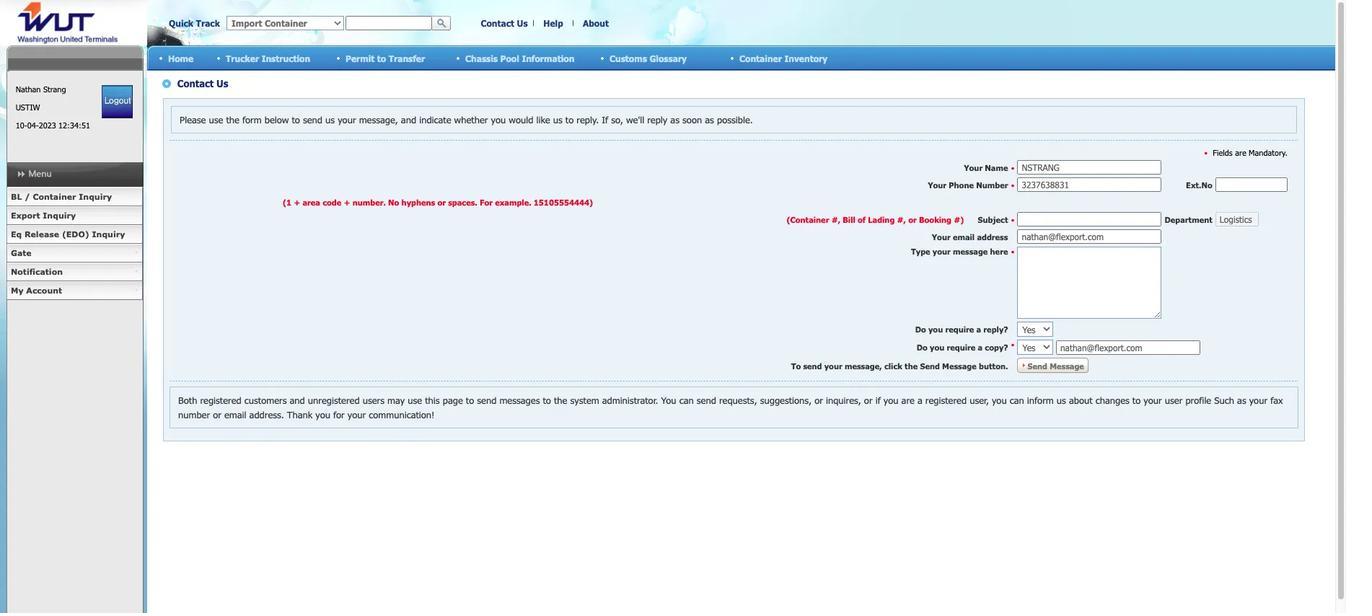 Task type: vqa. For each thing, say whether or not it's contained in the screenshot.
customs glossary
yes



Task type: locate. For each thing, give the bounding box(es) containing it.
trucker instruction
[[226, 53, 311, 63]]

my account link
[[6, 282, 143, 300]]

1 vertical spatial container
[[33, 192, 76, 201]]

my
[[11, 286, 24, 295]]

quick
[[169, 18, 194, 28]]

gate link
[[6, 244, 143, 263]]

(edo)
[[62, 230, 89, 239]]

bl
[[11, 192, 22, 201]]

inquiry down bl / container inquiry
[[43, 211, 76, 220]]

0 vertical spatial inquiry
[[79, 192, 112, 201]]

1 vertical spatial inquiry
[[43, 211, 76, 220]]

0 horizontal spatial container
[[33, 192, 76, 201]]

eq release (edo) inquiry
[[11, 230, 125, 239]]

transfer
[[389, 53, 425, 63]]

about
[[583, 18, 609, 28]]

container left inventory
[[740, 53, 782, 63]]

container inventory
[[740, 53, 828, 63]]

ustiw
[[16, 102, 40, 112]]

export inquiry link
[[6, 206, 143, 225]]

inquiry right (edo)
[[92, 230, 125, 239]]

bl / container inquiry link
[[6, 188, 143, 206]]

customs glossary
[[610, 53, 687, 63]]

2023
[[39, 121, 56, 130]]

container
[[740, 53, 782, 63], [33, 192, 76, 201]]

2 vertical spatial inquiry
[[92, 230, 125, 239]]

eq release (edo) inquiry link
[[6, 225, 143, 244]]

10-04-2023 12:34:51
[[16, 121, 90, 130]]

inquiry
[[79, 192, 112, 201], [43, 211, 76, 220], [92, 230, 125, 239]]

inquiry for container
[[79, 192, 112, 201]]

0 vertical spatial container
[[740, 53, 782, 63]]

None text field
[[346, 16, 432, 30]]

nathan strang
[[16, 84, 66, 94]]

container up export inquiry
[[33, 192, 76, 201]]

chassis
[[466, 53, 498, 63]]

inquiry up export inquiry link
[[79, 192, 112, 201]]

login image
[[102, 85, 133, 118]]

track
[[196, 18, 220, 28]]

glossary
[[650, 53, 687, 63]]

notification
[[11, 267, 63, 276]]

export
[[11, 211, 40, 220]]

pool
[[501, 53, 520, 63]]



Task type: describe. For each thing, give the bounding box(es) containing it.
eq
[[11, 230, 22, 239]]

help link
[[544, 18, 564, 28]]

nathan
[[16, 84, 41, 94]]

instruction
[[262, 53, 311, 63]]

12:34:51
[[59, 121, 90, 130]]

quick track
[[169, 18, 220, 28]]

strang
[[43, 84, 66, 94]]

chassis pool information
[[466, 53, 575, 63]]

information
[[522, 53, 575, 63]]

account
[[26, 286, 62, 295]]

contact
[[481, 18, 515, 28]]

permit
[[346, 53, 375, 63]]

/
[[25, 192, 30, 201]]

home
[[168, 53, 194, 63]]

10-
[[16, 121, 27, 130]]

container inside bl / container inquiry link
[[33, 192, 76, 201]]

release
[[25, 230, 59, 239]]

export inquiry
[[11, 211, 76, 220]]

inquiry for (edo)
[[92, 230, 125, 239]]

notification link
[[6, 263, 143, 282]]

us
[[517, 18, 528, 28]]

permit to transfer
[[346, 53, 425, 63]]

to
[[377, 53, 386, 63]]

04-
[[27, 121, 39, 130]]

gate
[[11, 248, 31, 258]]

trucker
[[226, 53, 259, 63]]

help
[[544, 18, 564, 28]]

contact us
[[481, 18, 528, 28]]

inventory
[[785, 53, 828, 63]]

customs
[[610, 53, 647, 63]]

about link
[[583, 18, 609, 28]]

bl / container inquiry
[[11, 192, 112, 201]]

my account
[[11, 286, 62, 295]]

contact us link
[[481, 18, 528, 28]]

1 horizontal spatial container
[[740, 53, 782, 63]]



